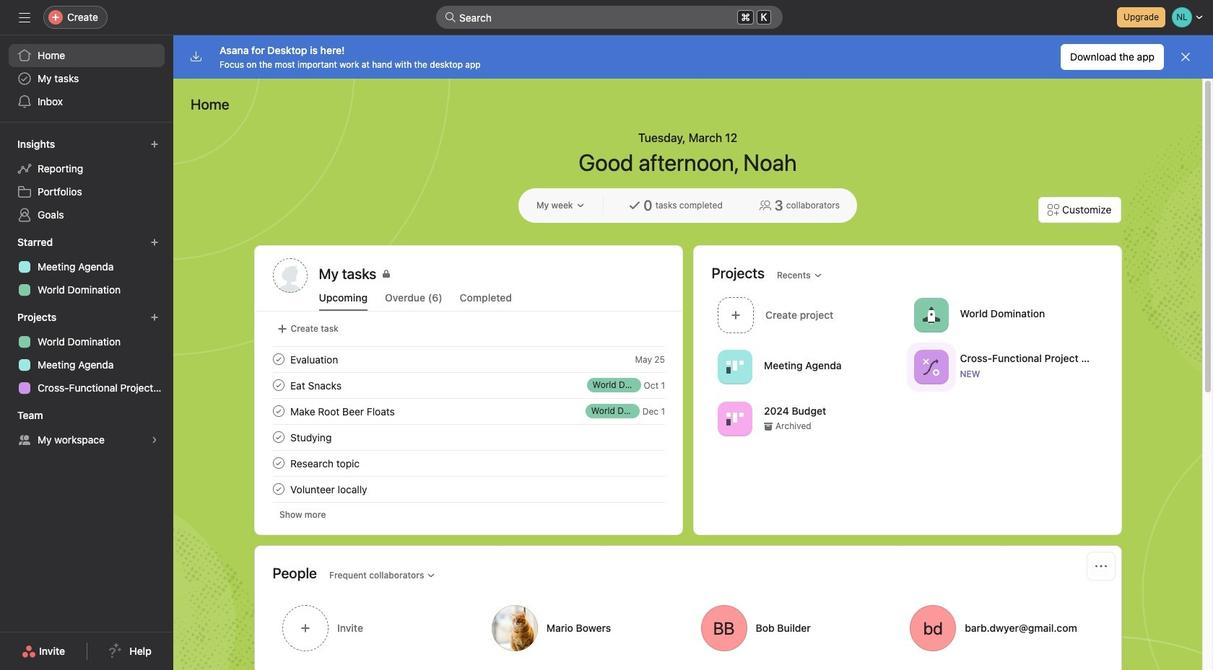 Task type: vqa. For each thing, say whether or not it's contained in the screenshot.
Mark complete image for 1st Mark complete checkbox from the bottom
yes



Task type: describe. For each thing, give the bounding box(es) containing it.
add items to starred image
[[150, 238, 159, 247]]

mark complete image for 3rd "mark complete" "option" from the bottom
[[270, 429, 287, 446]]

2 mark complete checkbox from the top
[[270, 377, 287, 394]]

hide sidebar image
[[19, 12, 30, 23]]

4 mark complete checkbox from the top
[[270, 429, 287, 446]]

prominent image
[[445, 12, 456, 23]]

teams element
[[0, 403, 173, 455]]

2 board image from the top
[[726, 411, 743, 428]]

add profile photo image
[[273, 259, 307, 293]]

new insights image
[[150, 140, 159, 149]]

6 mark complete checkbox from the top
[[270, 481, 287, 498]]

projects element
[[0, 305, 173, 403]]

mark complete image for third "mark complete" "option" from the top
[[270, 403, 287, 420]]

1 mark complete checkbox from the top
[[270, 351, 287, 368]]

Search tasks, projects, and more text field
[[436, 6, 783, 29]]



Task type: locate. For each thing, give the bounding box(es) containing it.
2 mark complete image from the top
[[270, 455, 287, 472]]

3 mark complete image from the top
[[270, 429, 287, 446]]

board image
[[726, 359, 743, 376], [726, 411, 743, 428]]

rocket image
[[922, 307, 939, 324]]

3 mark complete checkbox from the top
[[270, 403, 287, 420]]

mark complete image for 5th "mark complete" "option"
[[270, 455, 287, 472]]

2 mark complete image from the top
[[270, 403, 287, 420]]

1 board image from the top
[[726, 359, 743, 376]]

insights element
[[0, 131, 173, 230]]

1 mark complete image from the top
[[270, 351, 287, 368]]

5 mark complete checkbox from the top
[[270, 455, 287, 472]]

Mark complete checkbox
[[270, 351, 287, 368], [270, 377, 287, 394], [270, 403, 287, 420], [270, 429, 287, 446], [270, 455, 287, 472], [270, 481, 287, 498]]

mark complete image
[[270, 351, 287, 368], [270, 455, 287, 472]]

1 vertical spatial mark complete image
[[270, 455, 287, 472]]

global element
[[0, 35, 173, 122]]

1 mark complete image from the top
[[270, 377, 287, 394]]

starred element
[[0, 230, 173, 305]]

dismiss image
[[1180, 51, 1191, 63]]

0 vertical spatial board image
[[726, 359, 743, 376]]

mark complete image for 1st "mark complete" "option" from the top of the page
[[270, 351, 287, 368]]

line_and_symbols image
[[922, 359, 939, 376]]

4 mark complete image from the top
[[270, 481, 287, 498]]

None field
[[436, 6, 783, 29]]

mark complete image for 5th "mark complete" "option" from the bottom of the page
[[270, 377, 287, 394]]

1 vertical spatial board image
[[726, 411, 743, 428]]

mark complete image for first "mark complete" "option" from the bottom
[[270, 481, 287, 498]]

0 vertical spatial mark complete image
[[270, 351, 287, 368]]

mark complete image
[[270, 377, 287, 394], [270, 403, 287, 420], [270, 429, 287, 446], [270, 481, 287, 498]]

new project or portfolio image
[[150, 313, 159, 322]]

see details, my workspace image
[[150, 436, 159, 445]]



